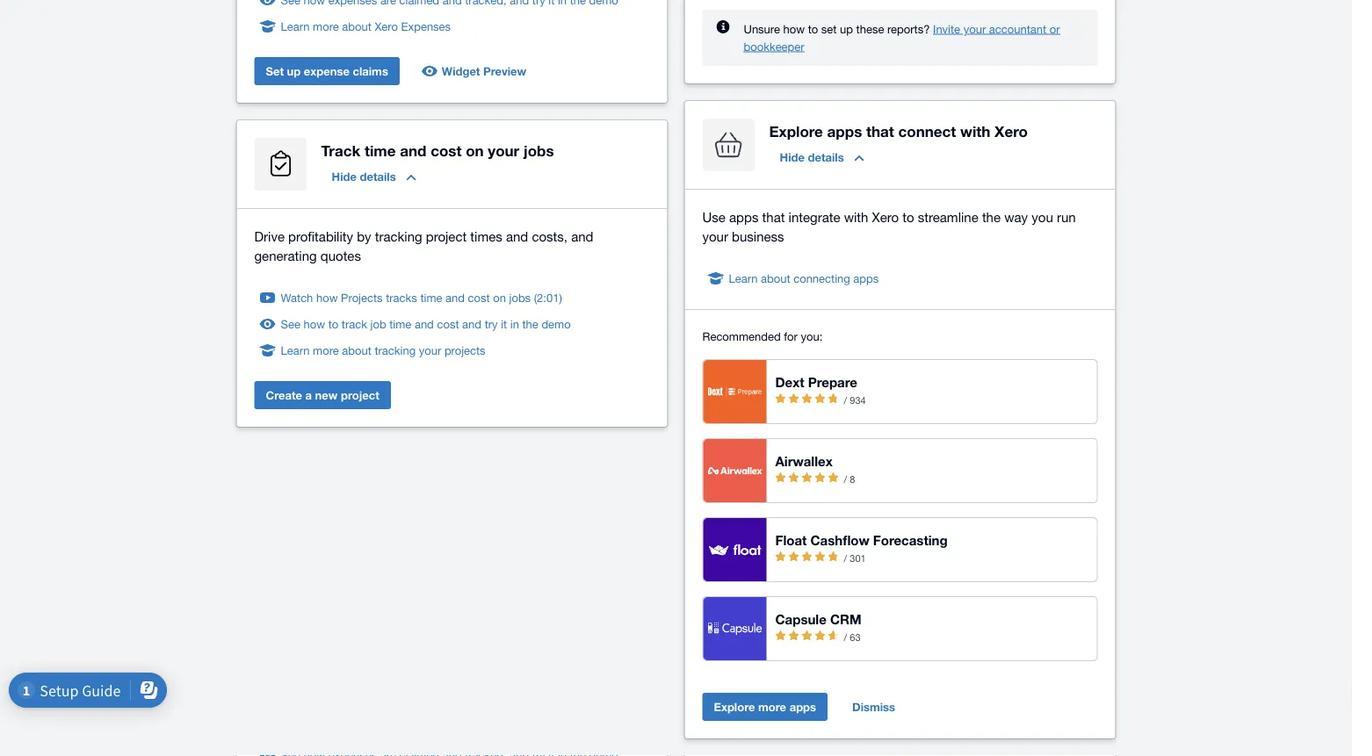Task type: describe. For each thing, give the bounding box(es) containing it.
or
[[1050, 22, 1060, 36]]

drive profitability by tracking project times and costs, and generating quotes
[[254, 228, 594, 263]]

more inside button
[[758, 700, 786, 714]]

see
[[281, 317, 300, 331]]

that for connect
[[866, 122, 894, 140]]

projects
[[341, 291, 383, 304]]

about for learn more about tracking your projects
[[342, 344, 372, 357]]

project inside drive profitability by tracking project times and costs, and generating quotes
[[426, 228, 467, 244]]

recommended for you: heading
[[703, 328, 1098, 345]]

0 vertical spatial xero
[[375, 19, 398, 33]]

/ 934
[[841, 395, 866, 406]]

xero for use apps that integrate with xero to streamline the way you run your business
[[872, 209, 899, 225]]

tracking for project
[[375, 228, 422, 244]]

costs,
[[532, 228, 568, 244]]

934
[[850, 395, 866, 406]]

more for tracking
[[313, 344, 339, 357]]

connect
[[898, 122, 956, 140]]

apps inside use apps that integrate with xero to streamline the way you run your business
[[729, 209, 759, 225]]

watch how projects tracks time and cost on jobs (2:01) link
[[281, 289, 562, 307]]

how for see
[[304, 317, 325, 331]]

0 vertical spatial up
[[840, 22, 853, 36]]

capsule crm
[[775, 612, 862, 627]]

/ for dext prepare
[[844, 395, 847, 406]]

hide details button for apps
[[769, 143, 875, 171]]

use apps that integrate with xero to streamline the way you run your business
[[703, 209, 1076, 244]]

hide details button for time
[[321, 163, 427, 191]]

0 horizontal spatial on
[[466, 141, 484, 159]]

drive
[[254, 228, 285, 244]]

0 vertical spatial cost
[[431, 141, 462, 159]]

the inside use apps that integrate with xero to streamline the way you run your business
[[982, 209, 1001, 225]]

track
[[342, 317, 367, 331]]

0 vertical spatial jobs
[[524, 141, 554, 159]]

hide for track
[[332, 170, 357, 183]]

hide details for explore
[[780, 150, 844, 164]]

time inside "link"
[[420, 291, 442, 304]]

with for integrate
[[844, 209, 869, 225]]

generating
[[254, 248, 317, 263]]

star rating: 4.63 out of 5 image
[[775, 628, 841, 646]]

dismiss
[[852, 700, 895, 714]]

streamline
[[918, 209, 979, 225]]

create a new project button
[[254, 381, 391, 409]]

create a new project
[[266, 388, 379, 402]]

unsure
[[744, 22, 780, 36]]

set
[[266, 64, 284, 78]]

explore for explore more apps
[[714, 700, 755, 714]]

and left try
[[462, 317, 482, 331]]

see how to track job time and cost and try it in the demo link
[[281, 315, 571, 333]]

and right the times
[[506, 228, 528, 244]]

and right track on the top of the page
[[400, 141, 427, 159]]

invite your accountant or bookkeeper link
[[744, 22, 1060, 53]]

0 vertical spatial time
[[365, 141, 396, 159]]

projects icon image
[[254, 138, 307, 191]]

projects
[[445, 344, 486, 357]]

for
[[784, 330, 798, 343]]

(2:01)
[[534, 291, 562, 304]]

forecasting
[[873, 533, 948, 548]]

/ for float cashflow forecasting
[[844, 553, 847, 564]]

explore more apps
[[714, 700, 816, 714]]

2 vertical spatial time
[[389, 317, 412, 331]]

to for see how to track job time and cost and try it in the demo
[[328, 317, 338, 331]]

that for integrate
[[762, 209, 785, 225]]

learn more about tracking your projects
[[281, 344, 486, 357]]

and right 'costs,'
[[571, 228, 594, 244]]

reports?
[[888, 22, 930, 36]]

in
[[510, 317, 519, 331]]

widget preview button
[[414, 57, 537, 85]]

expenses
[[401, 19, 451, 33]]

learn about connecting apps
[[729, 272, 879, 285]]

to inside use apps that integrate with xero to streamline the way you run your business
[[903, 209, 914, 225]]

quotes
[[321, 248, 361, 263]]

jobs inside "link"
[[509, 291, 531, 304]]

1 vertical spatial about
[[761, 272, 790, 285]]

try
[[485, 317, 498, 331]]

set
[[821, 22, 837, 36]]

float
[[775, 533, 807, 548]]

accountant
[[989, 22, 1047, 36]]

watch how projects tracks time and cost on jobs (2:01)
[[281, 291, 562, 304]]

2 vertical spatial cost
[[437, 317, 459, 331]]

learn for learn more about tracking your projects
[[281, 344, 310, 357]]

explore more apps button
[[703, 693, 828, 721]]

your inside invite your accountant or bookkeeper
[[964, 22, 986, 36]]

cashflow
[[811, 533, 870, 548]]

explore for explore apps that connect with xero
[[769, 122, 823, 140]]

star rating: 4.79 out of 5 image
[[775, 391, 841, 409]]

apps right connecting
[[854, 272, 879, 285]]

widget preview
[[442, 64, 526, 78]]

cost inside "link"
[[468, 291, 490, 304]]

to for unsure how to set up these reports?
[[808, 22, 818, 36]]

invite
[[933, 22, 961, 36]]

star rating: 5 out of 5 image
[[775, 470, 841, 488]]

apps left connect
[[827, 122, 862, 140]]

preview
[[483, 64, 526, 78]]



Task type: locate. For each thing, give the bounding box(es) containing it.
project inside button
[[341, 388, 379, 402]]

see how to track job time and cost and try it in the demo
[[281, 317, 571, 331]]

expense
[[304, 64, 350, 78]]

1 vertical spatial hide
[[332, 170, 357, 183]]

that up the business on the right top of the page
[[762, 209, 785, 225]]

your down use
[[703, 228, 728, 244]]

2 tracking from the top
[[375, 344, 416, 357]]

1 vertical spatial details
[[360, 170, 396, 183]]

hide details for track
[[332, 170, 396, 183]]

1 horizontal spatial that
[[866, 122, 894, 140]]

1 horizontal spatial with
[[960, 122, 991, 140]]

capsule
[[775, 612, 827, 627]]

set up expense claims
[[266, 64, 388, 78]]

/ left 8
[[844, 474, 847, 485]]

0 vertical spatial with
[[960, 122, 991, 140]]

you
[[1032, 209, 1053, 225]]

1 vertical spatial project
[[341, 388, 379, 402]]

and
[[400, 141, 427, 159], [506, 228, 528, 244], [571, 228, 594, 244], [446, 291, 465, 304], [415, 317, 434, 331], [462, 317, 482, 331]]

job
[[370, 317, 386, 331]]

watch
[[281, 291, 313, 304]]

0 vertical spatial the
[[982, 209, 1001, 225]]

cost down widget
[[431, 141, 462, 159]]

2 vertical spatial xero
[[872, 209, 899, 225]]

up
[[840, 22, 853, 36], [287, 64, 301, 78]]

/ 63
[[841, 632, 861, 643]]

0 horizontal spatial to
[[328, 317, 338, 331]]

your right "invite"
[[964, 22, 986, 36]]

hide details button up "integrate"
[[769, 143, 875, 171]]

recommended
[[703, 330, 781, 343]]

details
[[808, 150, 844, 164], [360, 170, 396, 183]]

your
[[964, 22, 986, 36], [488, 141, 520, 159], [703, 228, 728, 244], [419, 344, 441, 357]]

0 vertical spatial to
[[808, 22, 818, 36]]

1 horizontal spatial up
[[840, 22, 853, 36]]

project right "new"
[[341, 388, 379, 402]]

1 vertical spatial learn
[[729, 272, 758, 285]]

that inside use apps that integrate with xero to streamline the way you run your business
[[762, 209, 785, 225]]

0 vertical spatial more
[[313, 19, 339, 33]]

0 horizontal spatial that
[[762, 209, 785, 225]]

1 horizontal spatial on
[[493, 291, 506, 304]]

apps inside button
[[790, 700, 816, 714]]

dext prepare logo image
[[708, 387, 762, 397]]

0 horizontal spatial the
[[522, 317, 538, 331]]

with inside use apps that integrate with xero to streamline the way you run your business
[[844, 209, 869, 225]]

0 vertical spatial project
[[426, 228, 467, 244]]

1 horizontal spatial xero
[[872, 209, 899, 225]]

set up expense claims button
[[254, 57, 400, 85]]

1 vertical spatial hide details
[[332, 170, 396, 183]]

/ 301
[[841, 553, 866, 564]]

project left the times
[[426, 228, 467, 244]]

/ for airwallex
[[844, 474, 847, 485]]

1 vertical spatial tracking
[[375, 344, 416, 357]]

hide
[[780, 150, 805, 164], [332, 170, 357, 183]]

1 vertical spatial with
[[844, 209, 869, 225]]

1 vertical spatial time
[[420, 291, 442, 304]]

time right job
[[389, 317, 412, 331]]

0 vertical spatial explore
[[769, 122, 823, 140]]

301
[[850, 553, 866, 564]]

1 horizontal spatial the
[[982, 209, 1001, 225]]

tracking right by
[[375, 228, 422, 244]]

/ left 63
[[844, 632, 847, 643]]

learn about connecting apps link
[[729, 270, 879, 287]]

hide down track on the top of the page
[[332, 170, 357, 183]]

1 horizontal spatial to
[[808, 22, 818, 36]]

2 vertical spatial how
[[304, 317, 325, 331]]

the left the way
[[982, 209, 1001, 225]]

integrate
[[789, 209, 840, 225]]

track time and cost on your jobs
[[321, 141, 554, 159]]

on
[[466, 141, 484, 159], [493, 291, 506, 304]]

more up 'expense'
[[313, 19, 339, 33]]

up inside button
[[287, 64, 301, 78]]

0 vertical spatial how
[[783, 22, 805, 36]]

and down watch how projects tracks time and cost on jobs (2:01) "link"
[[415, 317, 434, 331]]

tracking inside drive profitability by tracking project times and costs, and generating quotes
[[375, 228, 422, 244]]

0 vertical spatial details
[[808, 150, 844, 164]]

1 horizontal spatial explore
[[769, 122, 823, 140]]

1 vertical spatial xero
[[995, 122, 1028, 140]]

that left connect
[[866, 122, 894, 140]]

0 horizontal spatial up
[[287, 64, 301, 78]]

to
[[808, 22, 818, 36], [903, 209, 914, 225], [328, 317, 338, 331]]

1 horizontal spatial hide details
[[780, 150, 844, 164]]

time
[[365, 141, 396, 159], [420, 291, 442, 304], [389, 317, 412, 331]]

4 / from the top
[[844, 632, 847, 643]]

business
[[732, 228, 784, 244]]

2 / from the top
[[844, 474, 847, 485]]

how right the watch
[[316, 291, 338, 304]]

by
[[357, 228, 371, 244]]

about for learn more about xero expenses
[[342, 19, 372, 33]]

a
[[305, 388, 312, 402]]

recommended for you:
[[703, 330, 823, 343]]

how for unsure
[[783, 22, 805, 36]]

cost up projects
[[437, 317, 459, 331]]

to left streamline
[[903, 209, 914, 225]]

cost up try
[[468, 291, 490, 304]]

0 vertical spatial on
[[466, 141, 484, 159]]

add-ons icon image
[[703, 119, 755, 171]]

2 vertical spatial to
[[328, 317, 338, 331]]

hide details down track on the top of the page
[[332, 170, 396, 183]]

/
[[844, 395, 847, 406], [844, 474, 847, 485], [844, 553, 847, 564], [844, 632, 847, 643]]

profitability
[[288, 228, 353, 244]]

about down the business on the right top of the page
[[761, 272, 790, 285]]

learn for learn about connecting apps
[[729, 272, 758, 285]]

your down see how to track job time and cost and try it in the demo link
[[419, 344, 441, 357]]

0 horizontal spatial hide details
[[332, 170, 396, 183]]

1 vertical spatial how
[[316, 291, 338, 304]]

dext
[[775, 374, 805, 390]]

the right in on the top left of the page
[[522, 317, 538, 331]]

/ left the '934'
[[844, 395, 847, 406]]

track
[[321, 141, 360, 159]]

0 horizontal spatial details
[[360, 170, 396, 183]]

prepare
[[808, 374, 858, 390]]

1 vertical spatial up
[[287, 64, 301, 78]]

details up "integrate"
[[808, 150, 844, 164]]

how up bookkeeper
[[783, 22, 805, 36]]

and inside "link"
[[446, 291, 465, 304]]

hide details button
[[769, 143, 875, 171], [321, 163, 427, 191]]

capsule crm logo image
[[708, 623, 762, 636]]

1 vertical spatial jobs
[[509, 291, 531, 304]]

float cashflow forecasting
[[775, 533, 948, 548]]

jobs
[[524, 141, 554, 159], [509, 291, 531, 304]]

you:
[[801, 330, 823, 343]]

how inside "link"
[[316, 291, 338, 304]]

3 / from the top
[[844, 553, 847, 564]]

1 vertical spatial the
[[522, 317, 538, 331]]

learn for learn more about xero expenses
[[281, 19, 310, 33]]

times
[[470, 228, 502, 244]]

1 horizontal spatial project
[[426, 228, 467, 244]]

0 horizontal spatial project
[[341, 388, 379, 402]]

to left track
[[328, 317, 338, 331]]

0 horizontal spatial hide details button
[[321, 163, 427, 191]]

1 horizontal spatial hide details button
[[769, 143, 875, 171]]

1 vertical spatial that
[[762, 209, 785, 225]]

apps down star rating: 4.63 out of 5 image
[[790, 700, 816, 714]]

run
[[1057, 209, 1076, 225]]

63
[[850, 632, 861, 643]]

1 horizontal spatial details
[[808, 150, 844, 164]]

learn more about xero expenses
[[281, 19, 451, 33]]

dext prepare
[[775, 374, 858, 390]]

1 vertical spatial on
[[493, 291, 506, 304]]

2 horizontal spatial to
[[903, 209, 914, 225]]

2 horizontal spatial xero
[[995, 122, 1028, 140]]

bookkeeper
[[744, 40, 805, 53]]

0 vertical spatial about
[[342, 19, 372, 33]]

0 horizontal spatial with
[[844, 209, 869, 225]]

with right "integrate"
[[844, 209, 869, 225]]

1 vertical spatial cost
[[468, 291, 490, 304]]

your inside use apps that integrate with xero to streamline the way you run your business
[[703, 228, 728, 244]]

/ left 301 at bottom right
[[844, 553, 847, 564]]

tracks
[[386, 291, 417, 304]]

crm
[[830, 612, 862, 627]]

1 tracking from the top
[[375, 228, 422, 244]]

jobs down preview
[[524, 141, 554, 159]]

airwallex logo image
[[708, 467, 762, 475]]

on down "widget preview" button
[[466, 141, 484, 159]]

way
[[1005, 209, 1028, 225]]

tracking for your
[[375, 344, 416, 357]]

0 vertical spatial tracking
[[375, 228, 422, 244]]

details down track on the top of the page
[[360, 170, 396, 183]]

8
[[850, 474, 855, 485]]

to left set
[[808, 22, 818, 36]]

1 vertical spatial explore
[[714, 700, 755, 714]]

and up see how to track job time and cost and try it in the demo
[[446, 291, 465, 304]]

explore inside button
[[714, 700, 755, 714]]

learn more about tracking your projects link
[[281, 342, 486, 359]]

jobs up in on the top left of the page
[[509, 291, 531, 304]]

unsure how to set up these reports?
[[744, 22, 933, 36]]

2 vertical spatial more
[[758, 700, 786, 714]]

2 vertical spatial learn
[[281, 344, 310, 357]]

explore apps that connect with xero
[[769, 122, 1028, 140]]

more for xero
[[313, 19, 339, 33]]

0 vertical spatial learn
[[281, 19, 310, 33]]

learn down the "see"
[[281, 344, 310, 357]]

hide details
[[780, 150, 844, 164], [332, 170, 396, 183]]

claims
[[353, 64, 388, 78]]

apps
[[827, 122, 862, 140], [729, 209, 759, 225], [854, 272, 879, 285], [790, 700, 816, 714]]

more down star rating: 4.63 out of 5 image
[[758, 700, 786, 714]]

with right connect
[[960, 122, 991, 140]]

2 vertical spatial about
[[342, 344, 372, 357]]

dismiss button
[[842, 693, 906, 721]]

xero left expenses
[[375, 19, 398, 33]]

time up see how to track job time and cost and try it in the demo
[[420, 291, 442, 304]]

0 vertical spatial hide details
[[780, 150, 844, 164]]

project
[[426, 228, 467, 244], [341, 388, 379, 402]]

explore down capsule crm logo
[[714, 700, 755, 714]]

1 vertical spatial to
[[903, 209, 914, 225]]

cost
[[431, 141, 462, 159], [468, 291, 490, 304], [437, 317, 459, 331]]

about up claims
[[342, 19, 372, 33]]

create
[[266, 388, 302, 402]]

float cashflow forecasting logo image
[[708, 543, 762, 557]]

connecting
[[794, 272, 850, 285]]

0 vertical spatial hide
[[780, 150, 805, 164]]

on up it
[[493, 291, 506, 304]]

how for watch
[[316, 291, 338, 304]]

1 / from the top
[[844, 395, 847, 406]]

details for apps
[[808, 150, 844, 164]]

on inside "link"
[[493, 291, 506, 304]]

hide details button down track on the top of the page
[[321, 163, 427, 191]]

star rating: 4.82 out of 5 image
[[775, 549, 841, 567]]

details for time
[[360, 170, 396, 183]]

use
[[703, 209, 726, 225]]

xero
[[375, 19, 398, 33], [995, 122, 1028, 140], [872, 209, 899, 225]]

hide up "integrate"
[[780, 150, 805, 164]]

xero inside use apps that integrate with xero to streamline the way you run your business
[[872, 209, 899, 225]]

explore right "add-ons icon"
[[769, 122, 823, 140]]

it
[[501, 317, 507, 331]]

1 vertical spatial more
[[313, 344, 339, 357]]

that
[[866, 122, 894, 140], [762, 209, 785, 225]]

airwallex
[[775, 453, 833, 469]]

apps up the business on the right top of the page
[[729, 209, 759, 225]]

/ for capsule crm
[[844, 632, 847, 643]]

0 horizontal spatial hide
[[332, 170, 357, 183]]

hide details up "integrate"
[[780, 150, 844, 164]]

hide for explore
[[780, 150, 805, 164]]

xero right connect
[[995, 122, 1028, 140]]

with for connect
[[960, 122, 991, 140]]

/ 8
[[841, 474, 855, 485]]

tracking down job
[[375, 344, 416, 357]]

time right track on the top of the page
[[365, 141, 396, 159]]

0 horizontal spatial xero
[[375, 19, 398, 33]]

learn down the business on the right top of the page
[[729, 272, 758, 285]]

learn more about xero expenses link
[[281, 18, 451, 35]]

more up "new"
[[313, 344, 339, 357]]

these
[[856, 22, 884, 36]]

about
[[342, 19, 372, 33], [761, 272, 790, 285], [342, 344, 372, 357]]

about down track
[[342, 344, 372, 357]]

1 horizontal spatial hide
[[780, 150, 805, 164]]

how right the "see"
[[304, 317, 325, 331]]

xero for explore apps that connect with xero
[[995, 122, 1028, 140]]

widget
[[442, 64, 480, 78]]

learn up set
[[281, 19, 310, 33]]

your down preview
[[488, 141, 520, 159]]

new
[[315, 388, 338, 402]]

demo
[[542, 317, 571, 331]]

invite your accountant or bookkeeper
[[744, 22, 1060, 53]]

xero left streamline
[[872, 209, 899, 225]]

more
[[313, 19, 339, 33], [313, 344, 339, 357], [758, 700, 786, 714]]

0 vertical spatial that
[[866, 122, 894, 140]]

0 horizontal spatial explore
[[714, 700, 755, 714]]



Task type: vqa. For each thing, say whether or not it's contained in the screenshot.
Invite your accountant or bookkeeper
yes



